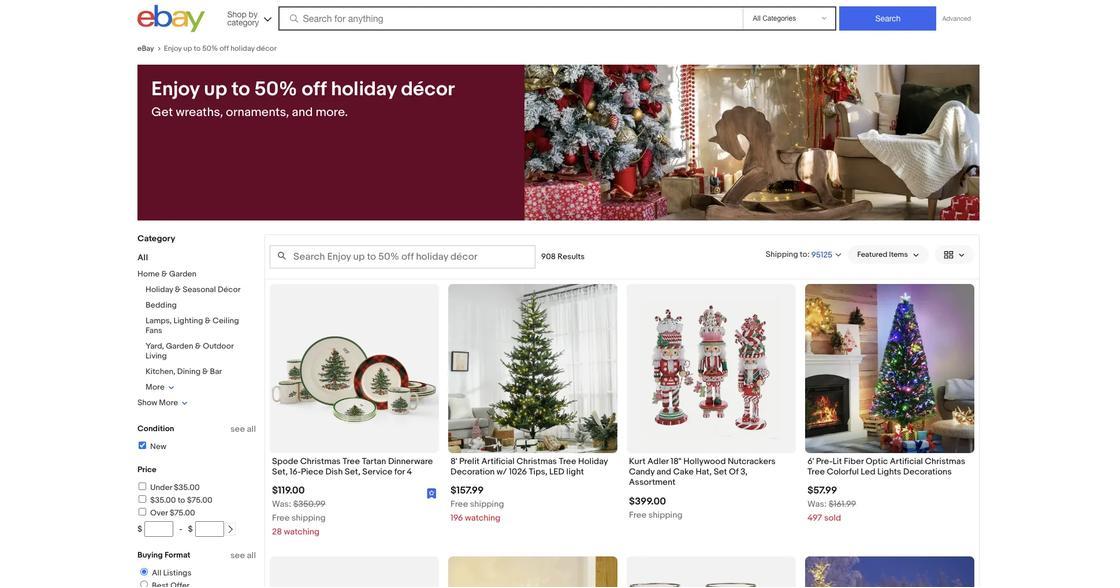 Task type: describe. For each thing, give the bounding box(es) containing it.
New checkbox
[[139, 442, 146, 450]]

Over $75.00 checkbox
[[139, 508, 146, 516]]

christmas inside spode christmas tree tartan dinnerware set, 16-piece dish set, service for 4
[[300, 456, 341, 467]]

all listings link
[[136, 569, 194, 578]]

price
[[138, 465, 157, 475]]

under
[[150, 483, 172, 493]]

spode christmas tree tartan dinnerware set, 16-piece dish set, service for 4 image
[[270, 284, 439, 454]]

:
[[808, 249, 810, 259]]

lighting
[[174, 316, 203, 326]]

$57.99
[[808, 486, 838, 497]]

view: gallery view image
[[944, 249, 966, 261]]

led
[[861, 467, 876, 478]]

8' prelit artificial christmas tree holiday decoration w/ 1026 tips, led light image
[[448, 284, 618, 454]]

196
[[451, 513, 463, 524]]

home & garden link
[[138, 269, 197, 279]]

$157.99 free shipping 196 watching
[[451, 486, 504, 524]]

and inside enjoy up to 50% off holiday décor get wreaths, ornaments, and more.
[[292, 105, 313, 120]]

yard,
[[146, 341, 164, 351]]

tips,
[[529, 467, 548, 478]]

1 vertical spatial $35.00
[[150, 496, 176, 506]]

advanced
[[943, 15, 971, 22]]

$119.00
[[272, 486, 305, 497]]

home & garden
[[138, 269, 197, 279]]

kurt adler 18" hollywood nutcrackers candy and cake hat, set of 3, assortment image
[[627, 284, 796, 454]]

shipping inside was: $350.99 free shipping 28 watching
[[292, 513, 326, 524]]

$157.99
[[451, 486, 484, 497]]

more button
[[146, 383, 174, 392]]

6' pre-lit fiber optic artificial christmas tree colorful led lights decorations
[[808, 456, 966, 478]]

by
[[249, 10, 258, 19]]

assortment
[[629, 478, 676, 488]]

listings
[[163, 569, 192, 578]]

eddie bauer plush fleece throw blanket (bunkhouse plaid-scarlet) image
[[270, 563, 439, 588]]

& down home & garden link
[[175, 285, 181, 295]]

6'
[[808, 456, 814, 467]]

enjoy for enjoy up to 50% off holiday décor get wreaths, ornaments, and more.
[[151, 77, 200, 102]]

$ for minimum value text field
[[138, 525, 142, 534]]

dining
[[177, 367, 201, 377]]

led
[[550, 467, 565, 478]]

8'
[[451, 456, 457, 467]]

holiday inside holiday & seasonal décor bedding lamps, lighting & ceiling fans yard, garden & outdoor living kitchen, dining & bar
[[146, 285, 173, 295]]

up for enjoy up to 50% off holiday décor
[[183, 44, 192, 53]]

Search for anything text field
[[280, 8, 741, 29]]

under $35.00 link
[[137, 483, 200, 493]]

lamps,
[[146, 316, 172, 326]]

spode christmas tree tartan dinnerware set, 16-piece dish set, service for 4 link
[[272, 456, 437, 481]]

watching inside was: $350.99 free shipping 28 watching
[[284, 527, 320, 538]]

see for condition
[[231, 424, 245, 435]]

results
[[558, 252, 585, 262]]

category
[[138, 233, 175, 244]]

shop by category button
[[222, 5, 274, 30]]

décor for enjoy up to 50% off holiday décor get wreaths, ornaments, and more.
[[401, 77, 455, 102]]

8' prelit artificial christmas tree holiday decoration w/ 1026 tips, led light
[[451, 456, 608, 478]]

colorful
[[827, 467, 859, 478]]

candy
[[629, 467, 655, 478]]

see all button for buying format
[[231, 551, 256, 562]]

was: $350.99 free shipping 28 watching
[[272, 499, 326, 538]]

décor for enjoy up to 50% off holiday décor
[[256, 44, 277, 53]]

6' pre-lit fiber optic artificial christmas tree colorful led lights decorations link
[[808, 456, 972, 481]]

pre-
[[816, 456, 833, 467]]

ornaments,
[[226, 105, 289, 120]]

new link
[[137, 442, 166, 452]]

more.
[[316, 105, 348, 120]]

fans
[[146, 326, 162, 336]]

up for enjoy up to 50% off holiday décor get wreaths, ornaments, and more.
[[204, 77, 227, 102]]

kurt adler 18" hollywood nutcrackers candy and cake hat, set of 3, assortment
[[629, 456, 776, 488]]

ebay link
[[138, 44, 164, 53]]

enjoy for enjoy up to 50% off holiday décor
[[164, 44, 182, 53]]

adler
[[648, 456, 669, 467]]

shipping for $399.00
[[649, 510, 683, 521]]

1 [object undefined] image from the top
[[427, 488, 437, 499]]

908
[[541, 252, 556, 262]]

christmas inside 8' prelit artificial christmas tree holiday decoration w/ 1026 tips, led light
[[517, 456, 557, 467]]

ebay
[[138, 44, 154, 53]]

all for condition
[[247, 424, 256, 435]]

show more
[[138, 398, 178, 408]]

0 vertical spatial garden
[[169, 269, 197, 279]]

to inside shipping to : 95125
[[800, 249, 808, 259]]

Under $35.00 checkbox
[[139, 483, 146, 491]]

shipping
[[766, 249, 798, 259]]

shop by category
[[227, 10, 259, 27]]

over $75.00 link
[[137, 508, 195, 518]]

buying format
[[138, 551, 190, 560]]

spode christmas tree 16 ounces pedestal goblets with gold rims, set of 4 image
[[627, 557, 796, 588]]

& right the home
[[161, 269, 167, 279]]

free inside was: $350.99 free shipping 28 watching
[[272, 513, 290, 524]]

dish
[[326, 467, 343, 478]]

3,
[[741, 467, 748, 478]]

watching inside $157.99 free shipping 196 watching
[[465, 513, 501, 524]]

free for $399.00
[[629, 510, 647, 521]]

cake
[[673, 467, 694, 478]]

all for buying format
[[247, 551, 256, 562]]

seasonal
[[183, 285, 216, 295]]

christmas inside 6' pre-lit fiber optic artificial christmas tree colorful led lights decorations
[[925, 456, 966, 467]]

& left ceiling
[[205, 316, 211, 326]]

of
[[729, 467, 739, 478]]

2 [object undefined] image from the top
[[427, 489, 437, 499]]

$ for maximum value text box
[[188, 525, 193, 534]]

all for all
[[138, 253, 148, 263]]

tree inside 6' pre-lit fiber optic artificial christmas tree colorful led lights decorations
[[808, 467, 825, 478]]

artificial inside 8' prelit artificial christmas tree holiday decoration w/ 1026 tips, led light
[[482, 456, 515, 467]]

& left outdoor
[[195, 341, 201, 351]]

tree inside 8' prelit artificial christmas tree holiday decoration w/ 1026 tips, led light
[[559, 456, 576, 467]]

all listings
[[152, 569, 192, 578]]

shop
[[227, 10, 247, 19]]

bedding
[[146, 300, 177, 310]]

enjoy up to 50% off holiday décor get wreaths, ornaments, and more.
[[151, 77, 455, 120]]

2 set, from the left
[[345, 467, 361, 478]]

and inside kurt adler 18" hollywood nutcrackers candy and cake hat, set of 3, assortment
[[657, 467, 671, 478]]

Minimum Value text field
[[145, 522, 173, 537]]

908 results
[[541, 252, 585, 262]]

8' prelit artificial christmas tree holiday decoration w/ 1026 tips, led light link
[[451, 456, 615, 481]]

holiday & seasonal décor link
[[146, 285, 241, 295]]

16-
[[290, 467, 301, 478]]

lights
[[878, 467, 902, 478]]

garden inside holiday & seasonal décor bedding lamps, lighting & ceiling fans yard, garden & outdoor living kitchen, dining & bar
[[166, 341, 193, 351]]

bedding link
[[146, 300, 177, 310]]

kurt
[[629, 456, 646, 467]]

dinnerware
[[388, 456, 433, 467]]



Task type: locate. For each thing, give the bounding box(es) containing it.
all up the home
[[138, 253, 148, 263]]

0 vertical spatial off
[[220, 44, 229, 53]]

artificial inside 6' pre-lit fiber optic artificial christmas tree colorful led lights decorations
[[890, 456, 923, 467]]

up inside enjoy up to 50% off holiday décor get wreaths, ornaments, and more.
[[204, 77, 227, 102]]

0 horizontal spatial 50%
[[202, 44, 218, 53]]

0 horizontal spatial all
[[138, 253, 148, 263]]

$35.00 to $75.00
[[150, 496, 212, 506]]

shipping down $399.00
[[649, 510, 683, 521]]

holiday inside 8' prelit artificial christmas tree holiday decoration w/ 1026 tips, led light
[[578, 456, 608, 467]]

2 horizontal spatial shipping
[[649, 510, 683, 521]]

featured items
[[858, 250, 908, 259]]

featured items button
[[848, 246, 929, 264]]

get
[[151, 105, 173, 120]]

1 christmas from the left
[[300, 456, 341, 467]]

1 horizontal spatial $
[[188, 525, 193, 534]]

more up show more
[[146, 383, 165, 392]]

free inside $399.00 free shipping
[[629, 510, 647, 521]]

0 vertical spatial enjoy
[[164, 44, 182, 53]]

2 christmas from the left
[[517, 456, 557, 467]]

1 vertical spatial see all button
[[231, 551, 256, 562]]

to down under $35.00
[[178, 496, 185, 506]]

1 vertical spatial garden
[[166, 341, 193, 351]]

holiday for enjoy up to 50% off holiday décor
[[231, 44, 255, 53]]

format
[[165, 551, 190, 560]]

off for enjoy up to 50% off holiday décor get wreaths, ornaments, and more.
[[302, 77, 327, 102]]

0 vertical spatial $35.00
[[174, 483, 200, 493]]

0 horizontal spatial up
[[183, 44, 192, 53]]

ceiling
[[213, 316, 239, 326]]

holiday up "bedding"
[[146, 285, 173, 295]]

enjoy up to 50% off holiday décor
[[164, 44, 277, 53]]

0 vertical spatial décor
[[256, 44, 277, 53]]

1 vertical spatial $75.00
[[170, 508, 195, 518]]

0 horizontal spatial $
[[138, 525, 142, 534]]

1 vertical spatial all
[[152, 569, 161, 578]]

6' pre-lit fiber optic artificial christmas tree colorful led lights decorations image
[[805, 284, 975, 454]]

featured
[[858, 250, 888, 259]]

kitchen, dining & bar link
[[146, 367, 222, 377]]

0 vertical spatial 50%
[[202, 44, 218, 53]]

set, right 'dish' at the bottom left
[[345, 467, 361, 478]]

1 horizontal spatial décor
[[401, 77, 455, 102]]

Enter your search keyword text field
[[270, 246, 536, 269]]

1 vertical spatial all
[[247, 551, 256, 562]]

&
[[161, 269, 167, 279], [175, 285, 181, 295], [205, 316, 211, 326], [195, 341, 201, 351], [202, 367, 208, 377]]

holiday for enjoy up to 50% off holiday décor get wreaths, ornaments, and more.
[[331, 77, 397, 102]]

Best Offer radio
[[140, 581, 148, 588]]

homcom lighted christmas advent calendar, 24 dasys countdown to christmas image
[[448, 557, 618, 588]]

shipping for $157.99
[[470, 499, 504, 510]]

0 vertical spatial holiday
[[146, 285, 173, 295]]

2 was: from the left
[[808, 499, 827, 510]]

condition
[[138, 424, 174, 434]]

see all button for condition
[[231, 424, 256, 435]]

& left bar
[[202, 367, 208, 377]]

None submit
[[840, 6, 937, 31]]

yard, garden & outdoor living link
[[146, 341, 234, 361]]

watching right the 28 on the left of page
[[284, 527, 320, 538]]

1 horizontal spatial holiday
[[331, 77, 397, 102]]

shipping down $350.99
[[292, 513, 326, 524]]

2 horizontal spatial christmas
[[925, 456, 966, 467]]

was: inside was: $350.99 free shipping 28 watching
[[272, 499, 291, 510]]

50% for enjoy up to 50% off holiday décor get wreaths, ornaments, and more.
[[255, 77, 297, 102]]

and left more.
[[292, 105, 313, 120]]

0 vertical spatial holiday
[[231, 44, 255, 53]]

free up the 196
[[451, 499, 468, 510]]

garden up holiday & seasonal décor link
[[169, 269, 197, 279]]

set,
[[272, 467, 288, 478], [345, 467, 361, 478]]

over $75.00
[[150, 508, 195, 518]]

up
[[183, 44, 192, 53], [204, 77, 227, 102]]

18"
[[671, 456, 682, 467]]

spode christmas tree tartan dinnerware set, 16-piece dish set, service for 4
[[272, 456, 433, 478]]

over
[[150, 508, 168, 518]]

under $35.00
[[150, 483, 200, 493]]

bar
[[210, 367, 222, 377]]

1 horizontal spatial up
[[204, 77, 227, 102]]

fiber
[[844, 456, 864, 467]]

decoration
[[451, 467, 495, 478]]

artificial right prelit
[[482, 456, 515, 467]]

0 vertical spatial up
[[183, 44, 192, 53]]

christmas
[[300, 456, 341, 467], [517, 456, 557, 467], [925, 456, 966, 467]]

outdoor
[[203, 341, 234, 351]]

1 see from the top
[[231, 424, 245, 435]]

1 artificial from the left
[[482, 456, 515, 467]]

see
[[231, 424, 245, 435], [231, 551, 245, 562]]

1 vertical spatial watching
[[284, 527, 320, 538]]

0 vertical spatial see all
[[231, 424, 256, 435]]

1 vertical spatial holiday
[[331, 77, 397, 102]]

0 vertical spatial and
[[292, 105, 313, 120]]

to
[[194, 44, 201, 53], [232, 77, 250, 102], [800, 249, 808, 259], [178, 496, 185, 506]]

more down more button
[[159, 398, 178, 408]]

tartan
[[362, 456, 386, 467]]

95125
[[812, 250, 833, 260]]

off inside enjoy up to 50% off holiday décor get wreaths, ornaments, and more.
[[302, 77, 327, 102]]

$35.00 to $75.00 checkbox
[[139, 496, 146, 503]]

off up more.
[[302, 77, 327, 102]]

w/
[[497, 467, 507, 478]]

2 $ from the left
[[188, 525, 193, 534]]

tree right tips,
[[559, 456, 576, 467]]

$350.99
[[293, 499, 326, 510]]

to up the ornaments,
[[232, 77, 250, 102]]

all right the all listings radio
[[152, 569, 161, 578]]

up right ebay link
[[183, 44, 192, 53]]

free down $399.00
[[629, 510, 647, 521]]

nutcrackers
[[728, 456, 776, 467]]

up up 'wreaths,'
[[204, 77, 227, 102]]

enjoy inside enjoy up to 50% off holiday décor get wreaths, ornaments, and more.
[[151, 77, 200, 102]]

holiday down the category
[[231, 44, 255, 53]]

1 vertical spatial see all
[[231, 551, 256, 562]]

was: down $119.00
[[272, 499, 291, 510]]

holiday up more.
[[331, 77, 397, 102]]

garden down lamps, lighting & ceiling fans link
[[166, 341, 193, 351]]

0 horizontal spatial christmas
[[300, 456, 341, 467]]

free up the 28 on the left of page
[[272, 513, 290, 524]]

2 horizontal spatial free
[[629, 510, 647, 521]]

1 vertical spatial off
[[302, 77, 327, 102]]

to inside enjoy up to 50% off holiday décor get wreaths, ornaments, and more.
[[232, 77, 250, 102]]

shipping inside $399.00 free shipping
[[649, 510, 683, 521]]

holiday
[[146, 285, 173, 295], [578, 456, 608, 467]]

1 horizontal spatial all
[[152, 569, 161, 578]]

All Listings radio
[[140, 569, 148, 576]]

1 set, from the left
[[272, 467, 288, 478]]

1 vertical spatial décor
[[401, 77, 455, 102]]

$35.00 down the under
[[150, 496, 176, 506]]

wreaths,
[[176, 105, 223, 120]]

for
[[395, 467, 405, 478]]

$57.99 was: $161.99 497 sold
[[808, 486, 857, 524]]

christmas lighted reindeer family decoration deer set indoor outdoor lawn decor image
[[805, 557, 975, 588]]

2 see all from the top
[[231, 551, 256, 562]]

1 vertical spatial up
[[204, 77, 227, 102]]

décor inside enjoy up to 50% off holiday décor get wreaths, ornaments, and more.
[[401, 77, 455, 102]]

1 horizontal spatial 50%
[[255, 77, 297, 102]]

enjoy right ebay
[[164, 44, 182, 53]]

0 horizontal spatial holiday
[[231, 44, 255, 53]]

0 horizontal spatial set,
[[272, 467, 288, 478]]

advanced link
[[937, 7, 977, 30]]

optic
[[866, 456, 888, 467]]

enjoy
[[164, 44, 182, 53], [151, 77, 200, 102]]

0 vertical spatial $75.00
[[187, 496, 212, 506]]

$35.00 up $35.00 to $75.00
[[174, 483, 200, 493]]

3 christmas from the left
[[925, 456, 966, 467]]

1 horizontal spatial was:
[[808, 499, 827, 510]]

0 horizontal spatial off
[[220, 44, 229, 53]]

living
[[146, 351, 167, 361]]

1 horizontal spatial set,
[[345, 467, 361, 478]]

2 all from the top
[[247, 551, 256, 562]]

1 see all from the top
[[231, 424, 256, 435]]

shipping to : 95125
[[766, 249, 833, 260]]

1 horizontal spatial watching
[[465, 513, 501, 524]]

2 see all button from the top
[[231, 551, 256, 562]]

service
[[362, 467, 393, 478]]

category
[[227, 18, 259, 27]]

watching
[[465, 513, 501, 524], [284, 527, 320, 538]]

all for all listings
[[152, 569, 161, 578]]

tree up $57.99
[[808, 467, 825, 478]]

to right ebay link
[[194, 44, 201, 53]]

0 horizontal spatial artificial
[[482, 456, 515, 467]]

0 horizontal spatial décor
[[256, 44, 277, 53]]

0 horizontal spatial tree
[[343, 456, 360, 467]]

1 vertical spatial see
[[231, 551, 245, 562]]

enjoy up 'get'
[[151, 77, 200, 102]]

was: inside $57.99 was: $161.99 497 sold
[[808, 499, 827, 510]]

tree
[[343, 456, 360, 467], [559, 456, 576, 467], [808, 467, 825, 478]]

hat,
[[696, 467, 712, 478]]

0 horizontal spatial was:
[[272, 499, 291, 510]]

0 vertical spatial more
[[146, 383, 165, 392]]

2 see from the top
[[231, 551, 245, 562]]

set, left 16-
[[272, 467, 288, 478]]

0 vertical spatial see all button
[[231, 424, 256, 435]]

0 horizontal spatial shipping
[[292, 513, 326, 524]]

off down the category
[[220, 44, 229, 53]]

shipping down $157.99
[[470, 499, 504, 510]]

watching right the 196
[[465, 513, 501, 524]]

artificial right optic
[[890, 456, 923, 467]]

tree left tartan
[[343, 456, 360, 467]]

see all
[[231, 424, 256, 435], [231, 551, 256, 562]]

prelit
[[459, 456, 480, 467]]

free for $157.99
[[451, 499, 468, 510]]

1 horizontal spatial and
[[657, 467, 671, 478]]

0 vertical spatial watching
[[465, 513, 501, 524]]

50% inside enjoy up to 50% off holiday décor get wreaths, ornaments, and more.
[[255, 77, 297, 102]]

shipping inside $157.99 free shipping 196 watching
[[470, 499, 504, 510]]

tree inside spode christmas tree tartan dinnerware set, 16-piece dish set, service for 4
[[343, 456, 360, 467]]

497
[[808, 513, 823, 524]]

1 vertical spatial more
[[159, 398, 178, 408]]

more
[[146, 383, 165, 392], [159, 398, 178, 408]]

$ right -
[[188, 525, 193, 534]]

1 vertical spatial enjoy
[[151, 77, 200, 102]]

$75.00 down $35.00 to $75.00
[[170, 508, 195, 518]]

piece
[[301, 467, 324, 478]]

-
[[179, 525, 182, 534]]

50%
[[202, 44, 218, 53], [255, 77, 297, 102]]

off for enjoy up to 50% off holiday décor
[[220, 44, 229, 53]]

1 see all button from the top
[[231, 424, 256, 435]]

0 vertical spatial see
[[231, 424, 245, 435]]

holiday inside enjoy up to 50% off holiday décor get wreaths, ornaments, and more.
[[331, 77, 397, 102]]

holiday right led on the bottom
[[578, 456, 608, 467]]

2 artificial from the left
[[890, 456, 923, 467]]

1026
[[509, 467, 527, 478]]

and left "cake"
[[657, 467, 671, 478]]

show
[[138, 398, 157, 408]]

decorations
[[904, 467, 952, 478]]

2 horizontal spatial tree
[[808, 467, 825, 478]]

1 was: from the left
[[272, 499, 291, 510]]

kitchen,
[[146, 367, 175, 377]]

1 horizontal spatial free
[[451, 499, 468, 510]]

items
[[889, 250, 908, 259]]

1 horizontal spatial off
[[302, 77, 327, 102]]

light
[[567, 467, 584, 478]]

50% for enjoy up to 50% off holiday décor
[[202, 44, 218, 53]]

$399.00 free shipping
[[629, 496, 683, 521]]

0 horizontal spatial and
[[292, 105, 313, 120]]

décor
[[218, 285, 241, 295]]

0 vertical spatial all
[[138, 253, 148, 263]]

submit price range image
[[226, 526, 234, 534]]

1 horizontal spatial christmas
[[517, 456, 557, 467]]

see for buying format
[[231, 551, 245, 562]]

0 horizontal spatial holiday
[[146, 285, 173, 295]]

1 horizontal spatial holiday
[[578, 456, 608, 467]]

see all for buying format
[[231, 551, 256, 562]]

holiday & seasonal décor bedding lamps, lighting & ceiling fans yard, garden & outdoor living kitchen, dining & bar
[[146, 285, 241, 377]]

1 vertical spatial holiday
[[578, 456, 608, 467]]

0 horizontal spatial free
[[272, 513, 290, 524]]

1 $ from the left
[[138, 525, 142, 534]]

0 horizontal spatial watching
[[284, 527, 320, 538]]

[object undefined] image
[[427, 488, 437, 499], [427, 489, 437, 499]]

28
[[272, 527, 282, 538]]

free inside $157.99 free shipping 196 watching
[[451, 499, 468, 510]]

lit
[[833, 456, 842, 467]]

was: up 497
[[808, 499, 827, 510]]

lamps, lighting & ceiling fans link
[[146, 316, 239, 336]]

show more button
[[138, 398, 188, 408]]

1 vertical spatial 50%
[[255, 77, 297, 102]]

Maximum Value text field
[[195, 522, 224, 537]]

to left 95125
[[800, 249, 808, 259]]

1 vertical spatial and
[[657, 467, 671, 478]]

1 horizontal spatial artificial
[[890, 456, 923, 467]]

1 horizontal spatial tree
[[559, 456, 576, 467]]

$75.00 down under $35.00
[[187, 496, 212, 506]]

1 horizontal spatial shipping
[[470, 499, 504, 510]]

and
[[292, 105, 313, 120], [657, 467, 671, 478]]

0 vertical spatial all
[[247, 424, 256, 435]]

sold
[[825, 513, 841, 524]]

$ down over $75.00 option
[[138, 525, 142, 534]]

1 all from the top
[[247, 424, 256, 435]]

see all for condition
[[231, 424, 256, 435]]



Task type: vqa. For each thing, say whether or not it's contained in the screenshot.
the bottommost you
no



